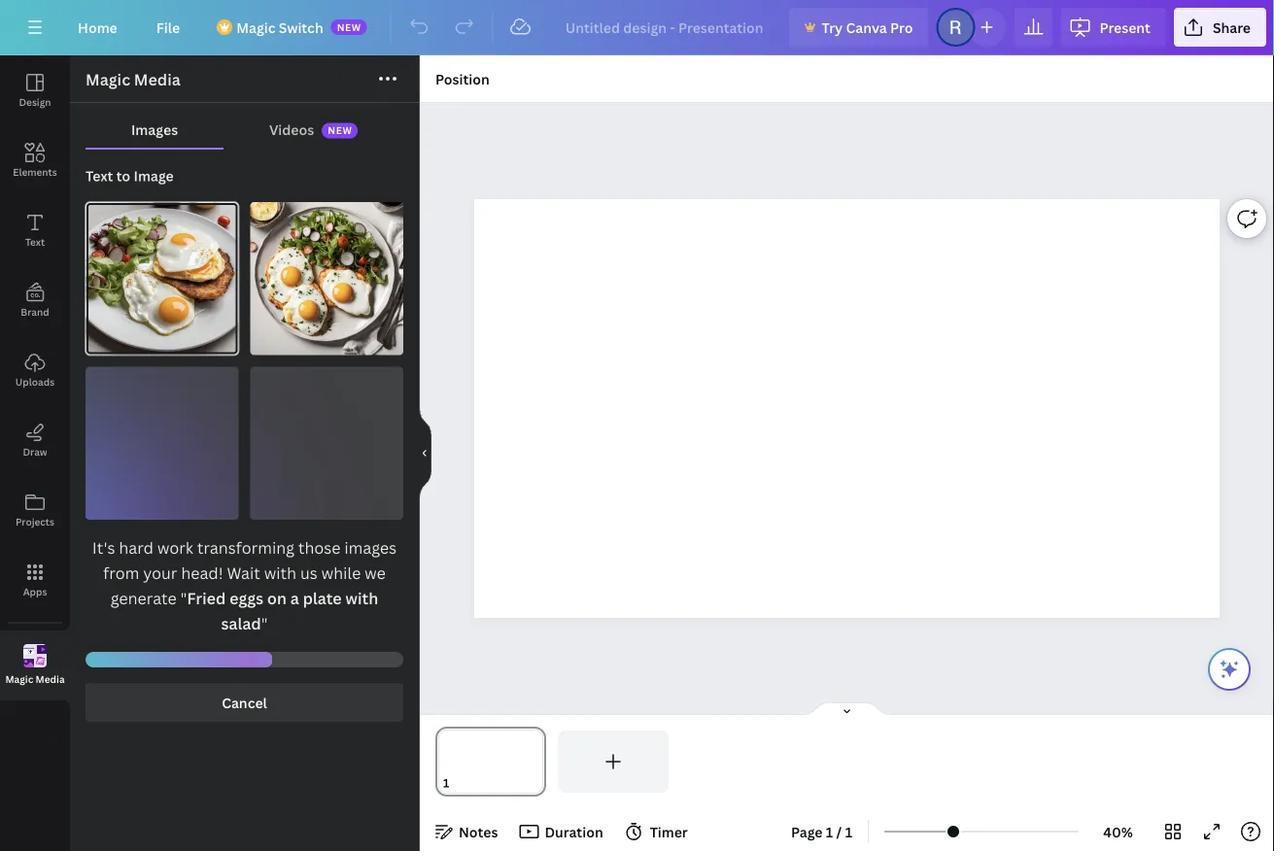 Task type: locate. For each thing, give the bounding box(es) containing it.
uploads
[[15, 375, 55, 388]]

images
[[344, 537, 397, 558]]

0 horizontal spatial fried eggs on a plate with salad image
[[86, 202, 239, 355]]

with up the on
[[264, 563, 296, 584]]

text inside button
[[25, 235, 45, 248]]

1 fried eggs on a plate with salad image from the left
[[86, 202, 239, 355]]

" down the on
[[261, 613, 268, 634]]

canva
[[846, 18, 887, 36]]

1 horizontal spatial fried eggs on a plate with salad image
[[250, 202, 403, 355]]

magic media
[[86, 69, 180, 90], [5, 673, 65, 686]]

canva assistant image
[[1218, 658, 1241, 681]]

with inside fried eggs on a plate with salad
[[345, 588, 378, 609]]

position
[[435, 69, 490, 88]]

1 vertical spatial media
[[36, 673, 65, 686]]

cancel button
[[86, 683, 403, 722]]

0 vertical spatial text
[[86, 167, 113, 185]]

1 horizontal spatial text
[[86, 167, 113, 185]]

1 horizontal spatial magic
[[86, 69, 130, 90]]

1 right /
[[845, 823, 852, 841]]

media up images button
[[134, 69, 180, 90]]

0 horizontal spatial text
[[25, 235, 45, 248]]

0 horizontal spatial magic
[[5, 673, 33, 686]]

generate
[[111, 588, 177, 609]]

magic inside button
[[5, 673, 33, 686]]

we
[[365, 563, 386, 584]]

" inside it's hard work transforming those images from your head! wait with us while we generate "
[[180, 588, 187, 609]]

0 horizontal spatial media
[[36, 673, 65, 686]]

2 vertical spatial magic
[[5, 673, 33, 686]]

new right videos
[[328, 124, 352, 137]]

0 horizontal spatial magic media
[[5, 673, 65, 686]]

elements button
[[0, 125, 70, 195]]

magic switch
[[236, 18, 323, 36]]

0 horizontal spatial 1
[[826, 823, 833, 841]]

magic down home
[[86, 69, 130, 90]]

2 fried eggs on a plate with salad image from the left
[[250, 202, 403, 355]]

1 1 from the left
[[826, 823, 833, 841]]

image
[[134, 167, 174, 185]]

magic
[[236, 18, 276, 36], [86, 69, 130, 90], [5, 673, 33, 686]]

fried eggs on a plate with salad
[[187, 588, 378, 634]]

notes
[[459, 823, 498, 841]]

media down apps
[[36, 673, 65, 686]]

position button
[[428, 63, 497, 94]]

0 vertical spatial with
[[264, 563, 296, 584]]

text for text to image
[[86, 167, 113, 185]]

1 left /
[[826, 823, 833, 841]]

pro
[[890, 18, 913, 36]]

with down we
[[345, 588, 378, 609]]

text
[[86, 167, 113, 185], [25, 235, 45, 248]]

text up the brand button
[[25, 235, 45, 248]]

plate
[[303, 588, 342, 609]]

images button
[[86, 111, 224, 148]]

a
[[290, 588, 299, 609]]

head!
[[181, 563, 223, 584]]

apps button
[[0, 545, 70, 615]]

eggs
[[229, 588, 263, 609]]

text button
[[0, 195, 70, 265]]

0 vertical spatial magic
[[236, 18, 276, 36]]

us
[[300, 563, 318, 584]]

Page title text field
[[458, 774, 465, 793]]

0 vertical spatial media
[[134, 69, 180, 90]]

1 horizontal spatial media
[[134, 69, 180, 90]]

1 vertical spatial magic
[[86, 69, 130, 90]]

media
[[134, 69, 180, 90], [36, 673, 65, 686]]

new
[[337, 20, 361, 34], [328, 124, 352, 137]]

magic down apps
[[5, 673, 33, 686]]

"
[[180, 588, 187, 609], [261, 613, 268, 634]]

hard
[[119, 537, 153, 558]]

1 horizontal spatial with
[[345, 588, 378, 609]]

" down head!
[[180, 588, 187, 609]]

magic media down apps
[[5, 673, 65, 686]]

fried
[[187, 588, 226, 609]]

page 1 image
[[435, 731, 546, 793]]

0 vertical spatial new
[[337, 20, 361, 34]]

new right the switch
[[337, 20, 361, 34]]

1 vertical spatial text
[[25, 235, 45, 248]]

projects button
[[0, 475, 70, 545]]

elements
[[13, 165, 57, 178]]

magic media button
[[0, 631, 70, 701]]

1 horizontal spatial "
[[261, 613, 268, 634]]

0 horizontal spatial with
[[264, 563, 296, 584]]

0 vertical spatial "
[[180, 588, 187, 609]]

1 horizontal spatial 1
[[845, 823, 852, 841]]

magic media up the images
[[86, 69, 180, 90]]

with
[[264, 563, 296, 584], [345, 588, 378, 609]]

page 1 / 1
[[791, 823, 852, 841]]

file
[[156, 18, 180, 36]]

main menu bar
[[0, 0, 1274, 55]]

text left to
[[86, 167, 113, 185]]

1 vertical spatial with
[[345, 588, 378, 609]]

fried eggs on a plate with salad image
[[86, 202, 239, 355], [250, 202, 403, 355]]

/
[[836, 823, 842, 841]]

1
[[826, 823, 833, 841], [845, 823, 852, 841]]

home link
[[62, 8, 133, 47]]

design button
[[0, 55, 70, 125]]

magic left the switch
[[236, 18, 276, 36]]

hide image
[[419, 407, 432, 500]]

present button
[[1061, 8, 1166, 47]]

magic inside main menu bar
[[236, 18, 276, 36]]

1 horizontal spatial magic media
[[86, 69, 180, 90]]

hide pages image
[[800, 702, 894, 717]]

from
[[103, 563, 139, 584]]

it's
[[92, 537, 115, 558]]

file button
[[141, 8, 196, 47]]

1 vertical spatial magic media
[[5, 673, 65, 686]]

page
[[791, 823, 823, 841]]

2 horizontal spatial magic
[[236, 18, 276, 36]]

0 horizontal spatial "
[[180, 588, 187, 609]]

your
[[143, 563, 177, 584]]

home
[[78, 18, 117, 36]]



Task type: describe. For each thing, give the bounding box(es) containing it.
duration button
[[514, 816, 611, 847]]

wait
[[227, 563, 260, 584]]

share button
[[1174, 8, 1266, 47]]

2 1 from the left
[[845, 823, 852, 841]]

1 vertical spatial new
[[328, 124, 352, 137]]

work
[[157, 537, 193, 558]]

brand
[[21, 305, 49, 318]]

text for text
[[25, 235, 45, 248]]

side panel tab list
[[0, 55, 70, 701]]

it's hard work transforming those images from your head! wait with us while we generate "
[[92, 537, 397, 609]]

present
[[1100, 18, 1151, 36]]

videos
[[269, 120, 314, 138]]

uploads button
[[0, 335, 70, 405]]

new inside main menu bar
[[337, 20, 361, 34]]

draw button
[[0, 405, 70, 475]]

40%
[[1103, 823, 1133, 841]]

timer
[[650, 823, 688, 841]]

transforming
[[197, 537, 294, 558]]

images
[[131, 120, 178, 138]]

try
[[822, 18, 843, 36]]

try canva pro button
[[789, 8, 929, 47]]

projects
[[16, 515, 54, 528]]

apps
[[23, 585, 47, 598]]

those
[[298, 537, 341, 558]]

brand button
[[0, 265, 70, 335]]

design
[[19, 95, 51, 108]]

while
[[321, 563, 361, 584]]

text to image
[[86, 167, 174, 185]]

on
[[267, 588, 287, 609]]

duration
[[545, 823, 603, 841]]

salad
[[221, 613, 261, 634]]

1 vertical spatial "
[[261, 613, 268, 634]]

notes button
[[428, 816, 506, 847]]

cancel
[[222, 693, 267, 712]]

to
[[116, 167, 130, 185]]

magic media inside button
[[5, 673, 65, 686]]

draw
[[23, 445, 47, 458]]

Design title text field
[[550, 8, 781, 47]]

try canva pro
[[822, 18, 913, 36]]

timer button
[[619, 816, 696, 847]]

40% button
[[1087, 816, 1150, 847]]

switch
[[279, 18, 323, 36]]

with inside it's hard work transforming those images from your head! wait with us while we generate "
[[264, 563, 296, 584]]

share
[[1213, 18, 1251, 36]]

media inside button
[[36, 673, 65, 686]]

0 vertical spatial magic media
[[86, 69, 180, 90]]



Task type: vqa. For each thing, say whether or not it's contained in the screenshot.
salad
yes



